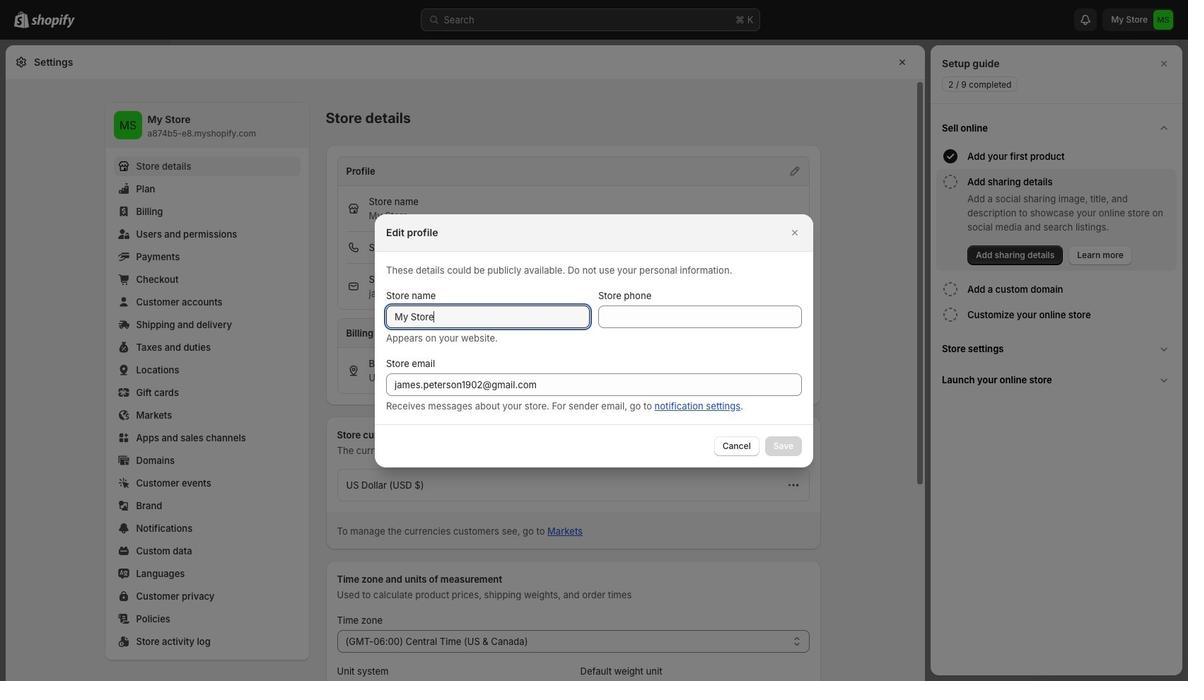 Task type: vqa. For each thing, say whether or not it's contained in the screenshot.
Search products text box
no



Task type: locate. For each thing, give the bounding box(es) containing it.
mark customize your online store as done image
[[942, 306, 959, 323]]

shop settings menu element
[[105, 103, 309, 660]]

dialog
[[931, 45, 1183, 676], [0, 214, 1189, 467]]

None text field
[[386, 373, 802, 396]]

settings dialog
[[6, 45, 925, 681]]

mark add sharing details as done image
[[942, 173, 959, 190]]

shopify image
[[31, 14, 75, 28]]

None text field
[[386, 305, 590, 328], [599, 305, 802, 328], [386, 305, 590, 328], [599, 305, 802, 328]]



Task type: describe. For each thing, give the bounding box(es) containing it.
my store image
[[114, 111, 142, 139]]

mark add a custom domain as done image
[[942, 281, 959, 298]]



